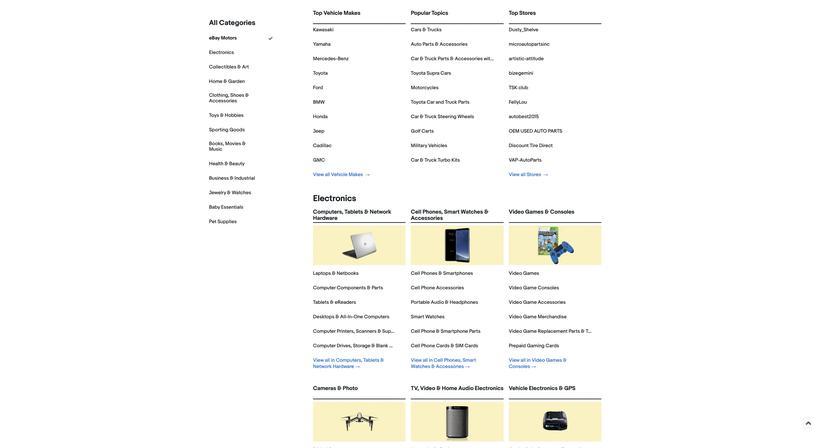 Task type: locate. For each thing, give the bounding box(es) containing it.
vap-autoparts
[[509, 157, 542, 163]]

toyota car and truck parts link
[[411, 99, 470, 105]]

tablets inside computers, tablets & network hardware
[[345, 209, 363, 216]]

2 vertical spatial consoles
[[509, 364, 531, 370]]

2 vertical spatial phone
[[422, 343, 435, 349]]

view inside 'view all in cell phones, smart watches & accessories'
[[411, 358, 422, 364]]

0 vertical spatial consoles
[[551, 209, 575, 216]]

clothing, shoes & accessories link
[[209, 92, 255, 104]]

1 horizontal spatial electronics link
[[311, 194, 357, 204]]

parts right smartphone
[[470, 329, 481, 335]]

view inside view all in video games & consoles
[[509, 358, 520, 364]]

bmw
[[313, 99, 325, 105]]

1 vertical spatial hardware
[[333, 364, 355, 370]]

computers, inside computers, tablets & network hardware
[[313, 209, 344, 216]]

1 vertical spatial cars
[[441, 70, 452, 76]]

video for video game merchandise
[[509, 314, 523, 320]]

in down cell phone cards & sim cards link
[[429, 358, 433, 364]]

cards for cell phones, smart watches & accessories
[[437, 343, 450, 349]]

phone down the smart watches link
[[422, 329, 435, 335]]

computer printers, scanners & supplies
[[313, 329, 402, 335]]

jeep
[[313, 128, 325, 134]]

all down 'cell phone cards & sim cards'
[[423, 358, 428, 364]]

cars right 'supra'
[[441, 70, 452, 76]]

computer for computer printers, scanners & supplies
[[313, 329, 336, 335]]

1 vertical spatial games
[[524, 271, 540, 277]]

0 horizontal spatial phones,
[[423, 209, 443, 216]]

1 horizontal spatial home
[[442, 386, 458, 392]]

hardware inside view all in computers, tablets & network hardware
[[333, 364, 355, 370]]

steering
[[438, 114, 457, 120]]

1 vertical spatial consoles
[[538, 285, 560, 291]]

audio down cell phone accessories
[[431, 300, 444, 306]]

smart inside 'view all in cell phones, smart watches & accessories'
[[463, 358, 476, 364]]

all down prepaid
[[521, 358, 526, 364]]

3 cards from the left
[[546, 343, 560, 349]]

supplies right pet
[[218, 219, 237, 225]]

truck for turbo
[[425, 157, 437, 163]]

1 vertical spatial network
[[313, 364, 332, 370]]

view all vehicle makes link
[[313, 172, 370, 178]]

cars & trucks link
[[411, 27, 442, 33]]

and
[[436, 99, 444, 105]]

view
[[313, 172, 324, 178], [509, 172, 520, 178], [313, 358, 324, 364], [411, 358, 422, 364], [509, 358, 520, 364]]

0 vertical spatial electronics link
[[209, 49, 234, 56]]

2 game from the top
[[524, 300, 537, 306]]

2 in from the left
[[429, 358, 433, 364]]

1 horizontal spatial tablets
[[345, 209, 363, 216]]

discount tire direct link
[[509, 143, 553, 149]]

desktops & all-in-one computers link
[[313, 314, 390, 320]]

0 vertical spatial smart
[[445, 209, 460, 216]]

1 horizontal spatial phones,
[[444, 358, 462, 364]]

1 phone from the top
[[422, 285, 435, 291]]

vehicles
[[429, 143, 448, 149]]

0 vertical spatial tablets
[[345, 209, 363, 216]]

2 vertical spatial tablets
[[364, 358, 380, 364]]

cell for cell phone accessories
[[411, 285, 420, 291]]

& inside view all in video games & consoles
[[564, 358, 567, 364]]

golf carts
[[411, 128, 434, 134]]

in inside 'view all in cell phones, smart watches & accessories'
[[429, 358, 433, 364]]

cards down replacement
[[546, 343, 560, 349]]

game up prepaid gaming cards link
[[524, 329, 537, 335]]

view down prepaid
[[509, 358, 520, 364]]

audio down view all in cell phones, smart watches & accessories link
[[459, 386, 474, 392]]

video games & consoles image
[[536, 226, 575, 265]]

tv, video & home audio electronics image
[[438, 402, 477, 442]]

books, movies & music link
[[209, 141, 255, 152]]

cell phones, smart watches & accessories image
[[438, 226, 477, 265]]

game for consoles
[[524, 285, 537, 291]]

1 cards from the left
[[437, 343, 450, 349]]

video games & consoles
[[509, 209, 575, 216]]

0 horizontal spatial supplies
[[218, 219, 237, 225]]

all
[[209, 19, 218, 27]]

computers, inside view all in computers, tablets & network hardware
[[336, 358, 363, 364]]

2 vertical spatial smart
[[463, 358, 476, 364]]

electronics
[[209, 49, 234, 56], [313, 194, 357, 204], [475, 386, 504, 392], [530, 386, 558, 392]]

0 vertical spatial computer
[[313, 285, 336, 291]]

2 horizontal spatial in
[[527, 358, 531, 364]]

carts
[[422, 128, 434, 134]]

computer down laptops
[[313, 285, 336, 291]]

2 computer from the top
[[313, 329, 336, 335]]

all-
[[341, 314, 348, 320]]

kits
[[452, 157, 460, 163]]

phone
[[422, 285, 435, 291], [422, 329, 435, 335], [422, 343, 435, 349]]

accessories inside clothing, shoes & accessories
[[209, 98, 237, 104]]

0 vertical spatial games
[[526, 209, 544, 216]]

oem
[[509, 128, 520, 134]]

cameras & photo
[[313, 386, 358, 392]]

tablets & ereaders
[[313, 300, 356, 306]]

view up cameras
[[313, 358, 324, 364]]

truck for steering
[[425, 114, 437, 120]]

2 vertical spatial games
[[547, 358, 563, 364]]

discount tire direct
[[509, 143, 553, 149]]

stores up dusty_shelve
[[520, 10, 536, 16]]

parts left the tools
[[569, 329, 581, 335]]

audio inside tv, video & home audio electronics "link"
[[459, 386, 474, 392]]

video for video game replacement parts & tools
[[509, 329, 523, 335]]

top vehicle makes
[[313, 10, 361, 16]]

&
[[423, 27, 427, 33], [435, 41, 439, 47], [420, 56, 424, 62], [451, 56, 454, 62], [238, 64, 241, 70], [224, 78, 227, 85], [246, 92, 249, 99], [220, 112, 224, 119], [420, 114, 424, 120], [242, 141, 246, 147], [420, 157, 424, 163], [225, 161, 228, 167], [230, 175, 234, 181], [227, 190, 231, 196], [365, 209, 369, 216], [485, 209, 489, 216], [545, 209, 550, 216], [332, 271, 336, 277], [439, 271, 443, 277], [367, 285, 371, 291], [330, 300, 334, 306], [446, 300, 449, 306], [336, 314, 339, 320], [378, 329, 382, 335], [437, 329, 440, 335], [582, 329, 585, 335], [372, 343, 375, 349], [451, 343, 455, 349], [381, 358, 384, 364], [564, 358, 567, 364], [432, 364, 435, 370], [338, 386, 342, 392], [437, 386, 441, 392], [559, 386, 564, 392]]

top for top vehicle makes
[[313, 10, 323, 16]]

1 in from the left
[[331, 358, 335, 364]]

truck up toyota supra cars link
[[425, 56, 437, 62]]

1 horizontal spatial audio
[[459, 386, 474, 392]]

2 horizontal spatial cards
[[546, 343, 560, 349]]

1 horizontal spatial top
[[509, 10, 519, 16]]

1 vertical spatial tablets
[[313, 300, 329, 306]]

home up clothing,
[[209, 78, 223, 85]]

all down vap-autoparts
[[521, 172, 526, 178]]

cell phones & smartphones
[[411, 271, 474, 277]]

topics
[[432, 10, 449, 16]]

clothing, shoes & accessories
[[209, 92, 249, 104]]

phones,
[[423, 209, 443, 216], [444, 358, 462, 364]]

computer left drives,
[[313, 343, 336, 349]]

toyota car and truck parts
[[411, 99, 470, 105]]

gmc link
[[313, 157, 325, 163]]

3 in from the left
[[527, 358, 531, 364]]

1 horizontal spatial cards
[[465, 343, 479, 349]]

car
[[411, 56, 419, 62], [427, 99, 435, 105], [411, 114, 419, 120], [411, 157, 419, 163]]

1 vertical spatial home
[[442, 386, 458, 392]]

makes
[[344, 10, 361, 16], [349, 172, 363, 178]]

art
[[242, 64, 249, 70]]

home down view all in cell phones, smart watches & accessories link
[[442, 386, 458, 392]]

2 vertical spatial vehicle
[[509, 386, 528, 392]]

1 horizontal spatial in
[[429, 358, 433, 364]]

tablets inside view all in computers, tablets & network hardware
[[364, 358, 380, 364]]

ford link
[[313, 85, 323, 91]]

laptops & netbooks link
[[313, 271, 359, 277]]

1 horizontal spatial network
[[370, 209, 392, 216]]

vehicle
[[324, 10, 343, 16], [331, 172, 348, 178], [509, 386, 528, 392]]

0 horizontal spatial cards
[[437, 343, 450, 349]]

computer down desktops
[[313, 329, 336, 335]]

top up dusty_shelve link
[[509, 10, 519, 16]]

3 game from the top
[[524, 314, 537, 320]]

video for video game accessories
[[509, 300, 523, 306]]

parts
[[423, 41, 434, 47], [438, 56, 450, 62], [459, 99, 470, 105], [372, 285, 383, 291], [470, 329, 481, 335], [569, 329, 581, 335]]

0 vertical spatial phone
[[422, 285, 435, 291]]

tsk club link
[[509, 85, 529, 91]]

vehicle electronics & gps
[[509, 386, 576, 392]]

tools
[[586, 329, 598, 335]]

0 vertical spatial computers,
[[313, 209, 344, 216]]

& inside cell phones, smart watches & accessories
[[485, 209, 489, 216]]

all inside view all in computers, tablets & network hardware
[[325, 358, 330, 364]]

1 vertical spatial audio
[[459, 386, 474, 392]]

phone for accessories
[[422, 285, 435, 291]]

trucks
[[428, 27, 442, 33]]

cards for video games & consoles
[[546, 343, 560, 349]]

cell phone & smartphone parts link
[[411, 329, 481, 335]]

3 phone from the top
[[422, 343, 435, 349]]

laptops & netbooks
[[313, 271, 359, 277]]

0 vertical spatial hardware
[[313, 215, 338, 222]]

stores
[[520, 10, 536, 16], [527, 172, 542, 178]]

2 horizontal spatial smart
[[463, 358, 476, 364]]

truck left turbo
[[425, 157, 437, 163]]

stores down autoparts
[[527, 172, 542, 178]]

0 vertical spatial supplies
[[218, 219, 237, 225]]

all inside 'view all in cell phones, smart watches & accessories'
[[423, 358, 428, 364]]

2 cards from the left
[[465, 343, 479, 349]]

& inside clothing, shoes & accessories
[[246, 92, 249, 99]]

1 vertical spatial phones,
[[444, 358, 462, 364]]

0 horizontal spatial audio
[[431, 300, 444, 306]]

0 horizontal spatial network
[[313, 364, 332, 370]]

computer for computer components & parts
[[313, 285, 336, 291]]

electronics link up collectibles
[[209, 49, 234, 56]]

smart
[[445, 209, 460, 216], [411, 314, 425, 320], [463, 358, 476, 364]]

1 game from the top
[[524, 285, 537, 291]]

1 horizontal spatial smart
[[445, 209, 460, 216]]

games for video games & consoles
[[526, 209, 544, 216]]

replacement
[[538, 329, 568, 335]]

1 vertical spatial computer
[[313, 329, 336, 335]]

view inside view all in computers, tablets & network hardware
[[313, 358, 324, 364]]

game down video game consoles link
[[524, 300, 537, 306]]

cell inside 'view all in cell phones, smart watches & accessories'
[[434, 358, 443, 364]]

car for car & truck turbo kits
[[411, 157, 419, 163]]

clothing,
[[209, 92, 230, 99]]

& inside view all in computers, tablets & network hardware
[[381, 358, 384, 364]]

0 vertical spatial home
[[209, 78, 223, 85]]

cell phone cards & sim cards link
[[411, 343, 479, 349]]

in up cameras & photo
[[331, 358, 335, 364]]

1 vertical spatial computers,
[[336, 358, 363, 364]]

0 horizontal spatial in
[[331, 358, 335, 364]]

kawasaki
[[313, 27, 334, 33]]

top up kawasaki 'link'
[[313, 10, 323, 16]]

dusty_shelve link
[[509, 27, 539, 33]]

blank
[[377, 343, 389, 349]]

health
[[209, 161, 224, 167]]

1 computer from the top
[[313, 285, 336, 291]]

game down "video games" link
[[524, 285, 537, 291]]

car left and
[[427, 99, 435, 105]]

smart watches link
[[411, 314, 445, 320]]

car down military
[[411, 157, 419, 163]]

3 computer from the top
[[313, 343, 336, 349]]

cards right sim
[[465, 343, 479, 349]]

cell inside cell phones, smart watches & accessories
[[411, 209, 422, 216]]

phones, inside 'view all in cell phones, smart watches & accessories'
[[444, 358, 462, 364]]

& inside computers, tablets & network hardware
[[365, 209, 369, 216]]

1 vertical spatial vehicle
[[331, 172, 348, 178]]

truck up carts
[[425, 114, 437, 120]]

cell phone & smartphone parts
[[411, 329, 481, 335]]

1 vertical spatial phone
[[422, 329, 435, 335]]

truck
[[425, 56, 437, 62], [445, 99, 458, 105], [425, 114, 437, 120], [425, 157, 437, 163]]

in inside view all in computers, tablets & network hardware
[[331, 358, 335, 364]]

4 game from the top
[[524, 329, 537, 335]]

accessories inside cell phones, smart watches & accessories
[[411, 215, 443, 222]]

0 horizontal spatial top
[[313, 10, 323, 16]]

view up tv,
[[411, 358, 422, 364]]

supplies up 'media'
[[383, 329, 402, 335]]

toyota left 'supra'
[[411, 70, 426, 76]]

car & truck parts & accessories without performance part link
[[411, 56, 541, 62]]

0 horizontal spatial home
[[209, 78, 223, 85]]

ebay
[[209, 35, 220, 41]]

car down auto
[[411, 56, 419, 62]]

gaming
[[527, 343, 545, 349]]

goods
[[230, 127, 245, 133]]

view all stores link
[[509, 172, 548, 178]]

toyota down 'motorcycles' link at the right
[[411, 99, 426, 105]]

game down video game accessories at the bottom
[[524, 314, 537, 320]]

1 vertical spatial electronics link
[[311, 194, 357, 204]]

kawasaki link
[[313, 27, 334, 33]]

music
[[209, 146, 223, 152]]

computer for computer drives, storage & blank media
[[313, 343, 336, 349]]

smart inside cell phones, smart watches & accessories
[[445, 209, 460, 216]]

0 vertical spatial stores
[[520, 10, 536, 16]]

electronics link down the view all vehicle makes
[[311, 194, 357, 204]]

0 horizontal spatial smart
[[411, 314, 425, 320]]

view all in video games & consoles
[[509, 358, 567, 370]]

photo
[[343, 386, 358, 392]]

1 horizontal spatial supplies
[[383, 329, 402, 335]]

movies
[[225, 141, 241, 147]]

gps
[[565, 386, 576, 392]]

video for video games
[[509, 271, 523, 277]]

cars up auto
[[411, 27, 422, 33]]

0 horizontal spatial tablets
[[313, 300, 329, 306]]

video game accessories link
[[509, 300, 566, 306]]

video game accessories
[[509, 300, 566, 306]]

0 vertical spatial network
[[370, 209, 392, 216]]

phone down phones at right
[[422, 285, 435, 291]]

0 horizontal spatial cars
[[411, 27, 422, 33]]

toyota up ford
[[313, 70, 328, 76]]

2 phone from the top
[[422, 329, 435, 335]]

all inside view all in video games & consoles
[[521, 358, 526, 364]]

business
[[209, 175, 229, 181]]

video for video game consoles
[[509, 285, 523, 291]]

video inside view all in video games & consoles
[[532, 358, 546, 364]]

auto
[[535, 128, 547, 134]]

cards down the cell phone & smartphone parts link
[[437, 343, 450, 349]]

0 vertical spatial phones,
[[423, 209, 443, 216]]

2 horizontal spatial tablets
[[364, 358, 380, 364]]

2 top from the left
[[509, 10, 519, 16]]

golf
[[411, 128, 421, 134]]

watches inside 'view all in cell phones, smart watches & accessories'
[[411, 364, 431, 370]]

cars
[[411, 27, 422, 33], [441, 70, 452, 76]]

network
[[370, 209, 392, 216], [313, 364, 332, 370]]

toyota for toyota car and truck parts
[[411, 99, 426, 105]]

toyota for toyota supra cars
[[411, 70, 426, 76]]

view for cell phones, smart watches & accessories
[[411, 358, 422, 364]]

desktops
[[313, 314, 335, 320]]

1 top from the left
[[313, 10, 323, 16]]

car up golf
[[411, 114, 419, 120]]

game for replacement
[[524, 329, 537, 335]]

& inside books, movies & music
[[242, 141, 246, 147]]

parts up wheels
[[459, 99, 470, 105]]

in down the prepaid gaming cards
[[527, 358, 531, 364]]

1 vertical spatial stores
[[527, 172, 542, 178]]

all up cameras
[[325, 358, 330, 364]]

2 vertical spatial computer
[[313, 343, 336, 349]]

car for car & truck steering wheels
[[411, 114, 419, 120]]

0 vertical spatial audio
[[431, 300, 444, 306]]

books, movies & music
[[209, 141, 246, 152]]

game for merchandise
[[524, 314, 537, 320]]

all for video games & consoles
[[521, 358, 526, 364]]

car & truck steering wheels
[[411, 114, 475, 120]]

phone down the cell phone & smartphone parts link
[[422, 343, 435, 349]]

computers, tablets & network hardware
[[313, 209, 392, 222]]

supra
[[427, 70, 440, 76]]



Task type: describe. For each thing, give the bounding box(es) containing it.
home inside "link"
[[442, 386, 458, 392]]

mercedes-
[[313, 56, 338, 62]]

performance
[[502, 56, 531, 62]]

military vehicles
[[411, 143, 448, 149]]

cameras & photo link
[[313, 386, 406, 398]]

0 vertical spatial cars
[[411, 27, 422, 33]]

1 vertical spatial makes
[[349, 172, 363, 178]]

microautopartsinc link
[[509, 41, 550, 47]]

desktops & all-in-one computers
[[313, 314, 390, 320]]

popular
[[411, 10, 431, 16]]

collectibles
[[209, 64, 237, 70]]

hardware inside computers, tablets & network hardware
[[313, 215, 338, 222]]

ebay motors link
[[209, 35, 237, 41]]

bizegemini link
[[509, 70, 534, 76]]

all for computers, tablets & network hardware
[[325, 358, 330, 364]]

0 vertical spatial vehicle
[[324, 10, 343, 16]]

direct
[[540, 143, 553, 149]]

in for &
[[429, 358, 433, 364]]

cell phone cards & sim cards
[[411, 343, 479, 349]]

hobbies
[[225, 112, 244, 119]]

all for cell phones, smart watches & accessories
[[423, 358, 428, 364]]

consoles inside view all in video games & consoles
[[509, 364, 531, 370]]

tire
[[530, 143, 539, 149]]

& inside "link"
[[437, 386, 441, 392]]

computer drives, storage & blank media link
[[313, 343, 404, 349]]

oem used auto parts link
[[509, 128, 563, 134]]

phone for cards
[[422, 343, 435, 349]]

toyota link
[[313, 70, 328, 76]]

sim
[[456, 343, 464, 349]]

network inside view all in computers, tablets & network hardware
[[313, 364, 332, 370]]

view for video games & consoles
[[509, 358, 520, 364]]

& inside 'view all in cell phones, smart watches & accessories'
[[432, 364, 435, 370]]

toyota for toyota link
[[313, 70, 328, 76]]

sporting goods
[[209, 127, 245, 133]]

cell for cell phones, smart watches & accessories
[[411, 209, 422, 216]]

car for car & truck parts & accessories without performance part
[[411, 56, 419, 62]]

vehicle electronics & gps image
[[536, 402, 575, 442]]

home & garden
[[209, 78, 245, 85]]

collectibles & art link
[[209, 64, 249, 70]]

motorcycles link
[[411, 85, 439, 91]]

tablets & ereaders link
[[313, 300, 356, 306]]

laptops
[[313, 271, 331, 277]]

military vehicles link
[[411, 143, 448, 149]]

vap-autoparts link
[[509, 157, 542, 163]]

attitude
[[527, 56, 544, 62]]

ebay motors
[[209, 35, 237, 41]]

1 vertical spatial supplies
[[383, 329, 402, 335]]

video games & consoles link
[[509, 209, 602, 221]]

phones, inside cell phones, smart watches & accessories
[[423, 209, 443, 216]]

view for computers, tablets & network hardware
[[313, 358, 324, 364]]

tsk
[[509, 85, 518, 91]]

cars & trucks
[[411, 27, 442, 33]]

0 vertical spatial makes
[[344, 10, 361, 16]]

parts right the components at the left bottom
[[372, 285, 383, 291]]

parts down auto parts & accessories on the right
[[438, 56, 450, 62]]

car & truck parts & accessories without performance part
[[411, 56, 541, 62]]

ereaders
[[335, 300, 356, 306]]

jeep link
[[313, 128, 325, 134]]

health & beauty
[[209, 161, 245, 167]]

parts right auto
[[423, 41, 434, 47]]

portable audio & headphones link
[[411, 300, 479, 306]]

cameras & photo image
[[340, 402, 380, 442]]

vap-
[[509, 157, 520, 163]]

in for hardware
[[331, 358, 335, 364]]

baby
[[209, 204, 220, 210]]

game for accessories
[[524, 300, 537, 306]]

tv,
[[411, 386, 419, 392]]

electronics inside vehicle electronics & gps link
[[530, 386, 558, 392]]

games inside view all in video games & consoles
[[547, 358, 563, 364]]

yamaha
[[313, 41, 331, 47]]

pet
[[209, 219, 217, 225]]

toyota supra cars
[[411, 70, 452, 76]]

games for video games
[[524, 271, 540, 277]]

essentials
[[221, 204, 243, 210]]

sporting
[[209, 127, 229, 133]]

phone for &
[[422, 329, 435, 335]]

all down cadillac
[[325, 172, 330, 178]]

tsk club
[[509, 85, 529, 91]]

computers, tablets & network hardware image
[[340, 226, 380, 265]]

pet supplies
[[209, 219, 237, 225]]

printers,
[[337, 329, 355, 335]]

jewelry
[[209, 190, 226, 196]]

top for top stores
[[509, 10, 519, 16]]

0 horizontal spatial electronics link
[[209, 49, 234, 56]]

tv, video & home audio electronics
[[411, 386, 504, 392]]

view all in computers, tablets & network hardware link
[[313, 358, 397, 370]]

accessories inside 'view all in cell phones, smart watches & accessories'
[[436, 364, 465, 370]]

honda link
[[313, 114, 328, 120]]

video inside "link"
[[421, 386, 436, 392]]

collectibles & art
[[209, 64, 249, 70]]

artistic-attitude
[[509, 56, 544, 62]]

turbo
[[438, 157, 451, 163]]

electronics inside tv, video & home audio electronics "link"
[[475, 386, 504, 392]]

video games link
[[509, 271, 540, 277]]

cell for cell phones & smartphones
[[411, 271, 420, 277]]

merchandise
[[538, 314, 567, 320]]

video for video games & consoles
[[509, 209, 525, 216]]

wheels
[[458, 114, 475, 120]]

artistic-attitude link
[[509, 56, 544, 62]]

headphones
[[450, 300, 479, 306]]

auto
[[411, 41, 422, 47]]

computer drives, storage & blank media
[[313, 343, 404, 349]]

cell for cell phone & smartphone parts
[[411, 329, 420, 335]]

cell phone accessories
[[411, 285, 465, 291]]

oem used auto parts
[[509, 128, 563, 134]]

storage
[[353, 343, 371, 349]]

gmc
[[313, 157, 325, 163]]

in inside view all in video games & consoles
[[527, 358, 531, 364]]

car & truck steering wheels link
[[411, 114, 475, 120]]

cell for cell phone cards & sim cards
[[411, 343, 420, 349]]

autoparts
[[520, 157, 542, 163]]

club
[[519, 85, 529, 91]]

1 horizontal spatial cars
[[441, 70, 452, 76]]

truck right and
[[445, 99, 458, 105]]

watches inside cell phones, smart watches & accessories
[[461, 209, 484, 216]]

baby essentials link
[[209, 204, 243, 210]]

honda
[[313, 114, 328, 120]]

view down "vap-"
[[509, 172, 520, 178]]

cell phones, smart watches & accessories
[[411, 209, 489, 222]]

network inside computers, tablets & network hardware
[[370, 209, 392, 216]]

1 vertical spatial smart
[[411, 314, 425, 320]]

truck for parts
[[425, 56, 437, 62]]

view down gmc link
[[313, 172, 324, 178]]



Task type: vqa. For each thing, say whether or not it's contained in the screenshot.
Advanced link
no



